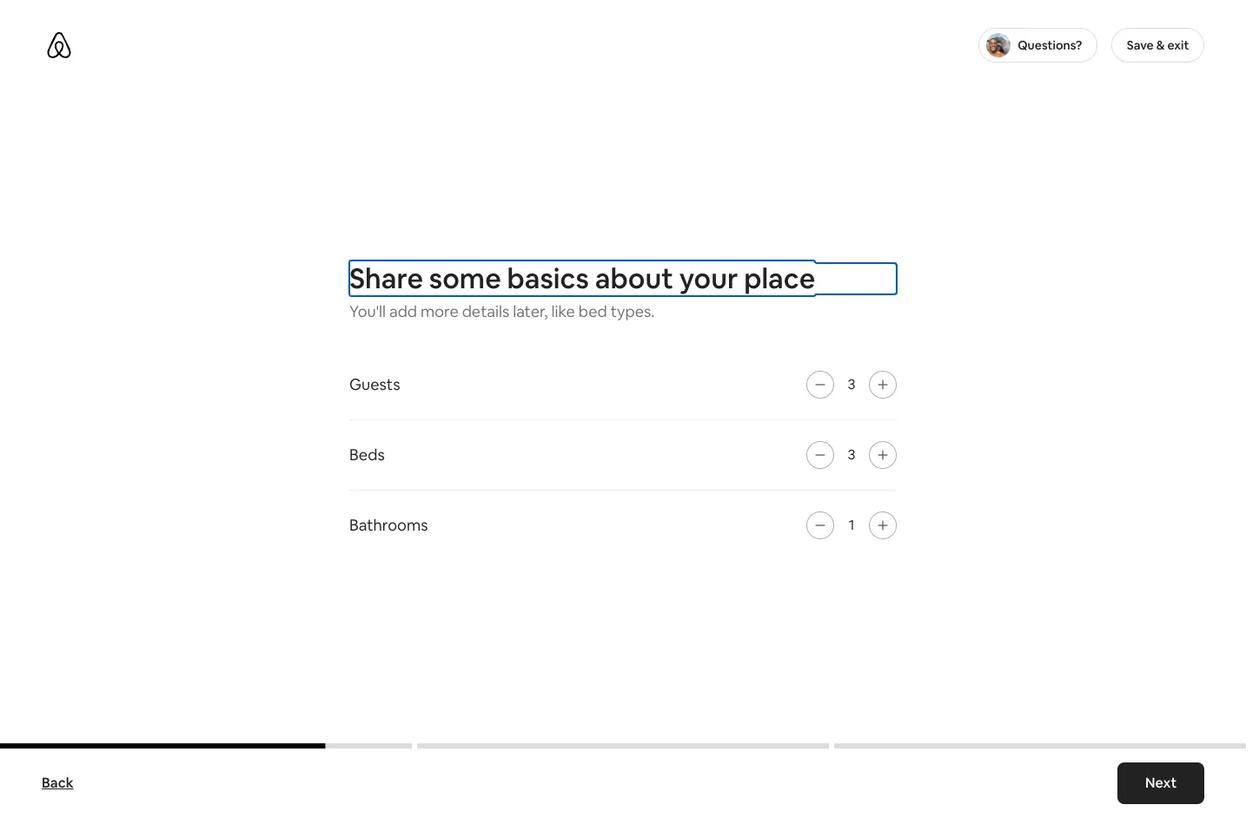 Task type: describe. For each thing, give the bounding box(es) containing it.
add
[[389, 302, 417, 322]]

questions?
[[1018, 37, 1083, 53]]

more
[[421, 302, 459, 322]]

share some basics about your place you'll add more details later, like bed types.
[[349, 261, 816, 322]]

like
[[552, 302, 575, 322]]

your
[[679, 261, 738, 296]]

questions? button
[[978, 28, 1098, 63]]

1
[[849, 516, 855, 535]]

bed
[[579, 302, 607, 322]]

bathrooms
[[349, 515, 428, 535]]

save
[[1127, 37, 1154, 53]]

basics
[[507, 261, 589, 296]]

3 for guests
[[848, 376, 856, 394]]

place
[[744, 261, 816, 296]]

share
[[349, 261, 423, 296]]

back
[[42, 774, 74, 793]]

you'll
[[349, 302, 386, 322]]



Task type: locate. For each thing, give the bounding box(es) containing it.
save & exit
[[1127, 37, 1189, 53]]

3
[[848, 376, 856, 394], [848, 446, 856, 464]]

exit
[[1168, 37, 1189, 53]]

later,
[[513, 302, 548, 322]]

1 vertical spatial 3
[[848, 446, 856, 464]]

details
[[462, 302, 510, 322]]

types.
[[611, 302, 655, 322]]

guests
[[349, 375, 400, 395]]

about
[[595, 261, 674, 296]]

back button
[[33, 767, 82, 801]]

some
[[429, 261, 501, 296]]

3 for beds
[[848, 446, 856, 464]]

next
[[1145, 774, 1177, 793]]

0 vertical spatial 3
[[848, 376, 856, 394]]

&
[[1157, 37, 1165, 53]]

2 3 from the top
[[848, 446, 856, 464]]

beds
[[349, 445, 385, 465]]

1 3 from the top
[[848, 376, 856, 394]]

save & exit button
[[1112, 28, 1205, 63]]

next button
[[1118, 763, 1205, 805]]



Task type: vqa. For each thing, say whether or not it's contained in the screenshot.
3
yes



